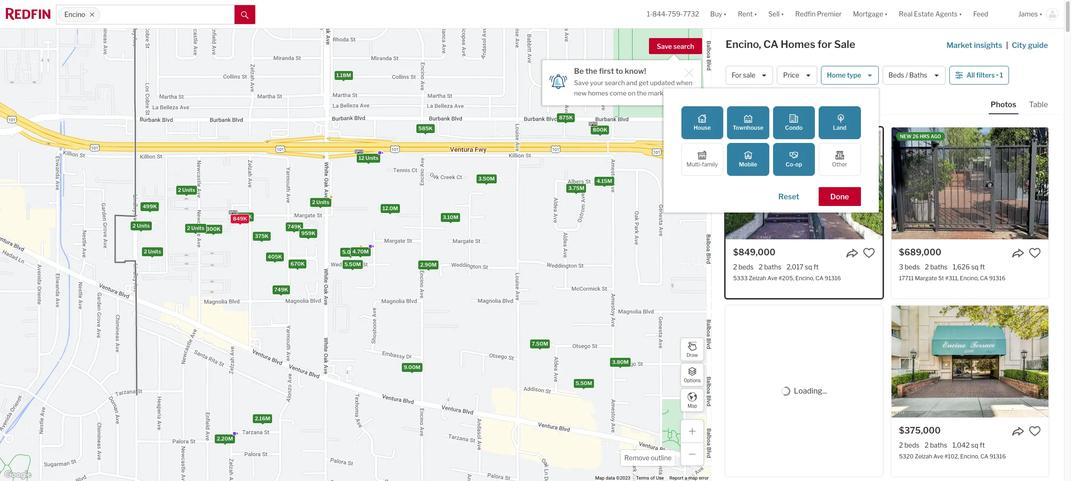 Task type: vqa. For each thing, say whether or not it's contained in the screenshot.
rightmost Ave
yes



Task type: locate. For each thing, give the bounding box(es) containing it.
option group containing house
[[682, 106, 861, 176]]

ft right '1,042'
[[980, 441, 985, 449]]

map inside map button
[[688, 403, 697, 408]]

▾ right rent
[[755, 10, 758, 18]]

beds for $375,000
[[905, 441, 920, 449]]

encino, down 1,042 sq ft
[[961, 453, 980, 460]]

759-
[[668, 10, 683, 18]]

homes inside the save your search and get updated when new homes come on the market.
[[588, 89, 609, 97]]

5333 zelzah ave #205, encino, ca 91316
[[734, 275, 842, 282]]

ca down 2,017 sq ft at the bottom right of the page
[[816, 275, 824, 282]]

save
[[657, 42, 672, 50], [574, 79, 589, 87]]

12.0m
[[383, 205, 398, 212]]

•
[[997, 71, 999, 79], [761, 99, 763, 107]]

51 homes • sort : recommended
[[726, 98, 832, 107]]

zelzah for $375,000
[[915, 453, 933, 460]]

baths up the st on the bottom
[[931, 263, 948, 271]]

3.50m
[[479, 176, 495, 182]]

• inside 51 homes • sort : recommended
[[761, 99, 763, 107]]

beds up 5320
[[905, 441, 920, 449]]

▾ right the sell in the top of the page
[[782, 10, 785, 18]]

baths for $849,000
[[765, 263, 782, 271]]

1 vertical spatial •
[[761, 99, 763, 107]]

and
[[627, 79, 638, 87]]

2 beds for $849,000
[[734, 263, 754, 271]]

options button
[[681, 363, 704, 387]]

baths up #102,
[[931, 441, 948, 449]]

1 ▾ from the left
[[724, 10, 727, 18]]

1 vertical spatial 5.50m
[[576, 380, 593, 387]]

Land checkbox
[[819, 106, 861, 139]]

1 horizontal spatial save
[[657, 42, 672, 50]]

1 vertical spatial map
[[596, 475, 605, 481]]

mobile
[[739, 161, 758, 168]]

rent ▾ button
[[733, 0, 763, 28]]

co-op
[[786, 161, 803, 168]]

map for map data ©2023
[[596, 475, 605, 481]]

1 horizontal spatial favorite button checkbox
[[1029, 247, 1042, 259]]

ft right 2,017
[[814, 263, 819, 271]]

beds up 5333
[[739, 263, 754, 271]]

7732
[[683, 10, 699, 18]]

1 vertical spatial 2 beds
[[900, 441, 920, 449]]

5 ▾ from the left
[[960, 10, 963, 18]]

0 vertical spatial the
[[586, 67, 598, 76]]

map data ©2023
[[596, 475, 631, 481]]

encino,
[[726, 38, 762, 50], [796, 275, 815, 282], [960, 275, 979, 282], [961, 453, 980, 460]]

7.50m
[[532, 341, 548, 347]]

rent ▾ button
[[738, 0, 758, 28]]

0 horizontal spatial save
[[574, 79, 589, 87]]

1 horizontal spatial homes
[[735, 98, 756, 106]]

2 baths for $375,000
[[925, 441, 948, 449]]

beds right '3'
[[905, 263, 920, 271]]

1 horizontal spatial 2 beds
[[900, 441, 920, 449]]

▾ right mortgage
[[885, 10, 888, 18]]

1 horizontal spatial search
[[674, 42, 695, 50]]

photo of 5320 zelzah ave #102, encino, ca 91316 image
[[892, 306, 1049, 418]]

favorite button checkbox
[[863, 247, 876, 259], [1029, 247, 1042, 259]]

ft for $689,000
[[981, 263, 986, 271]]

• left 1
[[997, 71, 999, 79]]

homes down your
[[588, 89, 609, 97]]

1 horizontal spatial the
[[637, 89, 647, 97]]

zelzah for $849,000
[[749, 275, 767, 282]]

ca down 1,626 sq ft
[[981, 275, 989, 282]]

be the first to know! dialog
[[542, 55, 701, 105]]

search down 7732
[[674, 42, 695, 50]]

0 vertical spatial map
[[688, 403, 697, 408]]

save up new
[[574, 79, 589, 87]]

to
[[616, 67, 624, 76]]

3 beds
[[900, 263, 920, 271]]

baths for $689,000
[[931, 263, 948, 271]]

Townhouse checkbox
[[728, 106, 770, 139]]

photos
[[991, 100, 1017, 109]]

map down options
[[688, 403, 697, 408]]

▾ right agents
[[960, 10, 963, 18]]

real estate agents ▾
[[900, 10, 963, 18]]

4 ▾ from the left
[[885, 10, 888, 18]]

mortgage ▾ button
[[848, 0, 894, 28]]

baths up #205,
[[765, 263, 782, 271]]

0 horizontal spatial 2 beds
[[734, 263, 754, 271]]

499k
[[143, 203, 157, 210]]

save for save search
[[657, 42, 672, 50]]

sq
[[805, 263, 813, 271], [972, 263, 979, 271], [972, 441, 979, 449]]

hrs
[[920, 134, 930, 139]]

• inside button
[[997, 71, 999, 79]]

4.15m
[[597, 178, 613, 184]]

Other checkbox
[[819, 143, 861, 176]]

for sale
[[732, 71, 756, 79]]

51
[[726, 98, 734, 106]]

1 vertical spatial save
[[574, 79, 589, 87]]

0 vertical spatial save
[[657, 42, 672, 50]]

sq for $689,000
[[972, 263, 979, 271]]

ft right the 1,626
[[981, 263, 986, 271]]

• for filters
[[997, 71, 999, 79]]

ft for $375,000
[[980, 441, 985, 449]]

townhouse
[[733, 124, 764, 131]]

multi-
[[687, 161, 702, 168]]

search inside the save your search and get updated when new homes come on the market.
[[605, 79, 625, 87]]

1 vertical spatial zelzah
[[915, 453, 933, 460]]

91316 right #205,
[[825, 275, 842, 282]]

3
[[900, 263, 904, 271]]

beds / baths
[[889, 71, 928, 79]]

be the first to know!
[[574, 67, 647, 76]]

1 vertical spatial search
[[605, 79, 625, 87]]

encino, down 2,017 sq ft at the bottom right of the page
[[796, 275, 815, 282]]

open
[[735, 134, 748, 139]]

• left sort on the top of the page
[[761, 99, 763, 107]]

map left the data
[[596, 475, 605, 481]]

sq right the 1,626
[[972, 263, 979, 271]]

price button
[[778, 66, 818, 85]]

#102,
[[945, 453, 960, 460]]

1 horizontal spatial zelzah
[[915, 453, 933, 460]]

guide
[[1029, 41, 1049, 50]]

1 vertical spatial homes
[[735, 98, 756, 106]]

749k
[[288, 224, 302, 230], [274, 286, 288, 293]]

ca
[[764, 38, 779, 50], [816, 275, 824, 282], [981, 275, 989, 282], [981, 453, 989, 460]]

2.90m
[[420, 261, 437, 268]]

updated
[[650, 79, 675, 87]]

Mobile checkbox
[[728, 143, 770, 176]]

ca for $689,000
[[981, 275, 989, 282]]

0 vertical spatial 5.50m
[[345, 261, 361, 267]]

encino, down rent
[[726, 38, 762, 50]]

1 horizontal spatial 5.50m
[[576, 380, 593, 387]]

save down 844-
[[657, 42, 672, 50]]

0 vertical spatial homes
[[588, 89, 609, 97]]

save inside the save your search and get updated when new homes come on the market.
[[574, 79, 589, 87]]

2 baths up the st on the bottom
[[926, 263, 948, 271]]

0 horizontal spatial ave
[[768, 275, 778, 282]]

0 vertical spatial •
[[997, 71, 999, 79]]

favorite button checkbox for $689,000
[[1029, 247, 1042, 259]]

2 baths up #205,
[[759, 263, 782, 271]]

google image
[[2, 469, 33, 481]]

search up come
[[605, 79, 625, 87]]

remove outline button
[[621, 450, 675, 466]]

1 vertical spatial the
[[637, 89, 647, 97]]

mortgage
[[854, 10, 884, 18]]

terms of use link
[[636, 475, 664, 481]]

6 ▾ from the left
[[1040, 10, 1043, 18]]

of
[[651, 475, 655, 481]]

beds
[[739, 263, 754, 271], [905, 263, 920, 271], [905, 441, 920, 449]]

the right be
[[586, 67, 598, 76]]

5320
[[900, 453, 914, 460]]

sale
[[744, 71, 756, 79]]

insights
[[975, 41, 1003, 50]]

save inside button
[[657, 42, 672, 50]]

749k up 670k on the left bottom of page
[[288, 224, 302, 230]]

favorite button image
[[863, 247, 876, 259], [1029, 247, 1042, 259], [1029, 425, 1042, 437]]

photos button
[[989, 100, 1028, 114]]

remove
[[625, 454, 650, 462]]

ft for $849,000
[[814, 263, 819, 271]]

1 horizontal spatial •
[[997, 71, 999, 79]]

ft
[[814, 263, 819, 271], [981, 263, 986, 271], [980, 441, 985, 449]]

©2023
[[617, 475, 631, 481]]

5.50m
[[345, 261, 361, 267], [576, 380, 593, 387]]

2 favorite button checkbox from the left
[[1029, 247, 1042, 259]]

0 vertical spatial search
[[674, 42, 695, 50]]

1 favorite button checkbox from the left
[[863, 247, 876, 259]]

ca left homes on the right of page
[[764, 38, 779, 50]]

encino, for $849,000
[[796, 275, 815, 282]]

dialog
[[664, 88, 879, 213]]

405k
[[268, 253, 282, 260]]

market
[[947, 41, 973, 50]]

▾ right james at the right of the page
[[1040, 10, 1043, 18]]

0 vertical spatial zelzah
[[749, 275, 767, 282]]

91316 right #102,
[[990, 453, 1007, 460]]

$375,000
[[900, 426, 941, 435]]

option group inside dialog
[[682, 106, 861, 176]]

zelzah right 5320
[[915, 453, 933, 460]]

buy
[[711, 10, 723, 18]]

None search field
[[100, 5, 235, 24]]

sell
[[769, 10, 780, 18]]

sq right '1,042'
[[972, 441, 979, 449]]

when
[[677, 79, 693, 87]]

encino, for $689,000
[[960, 275, 979, 282]]

encino, down 1,626 sq ft
[[960, 275, 979, 282]]

2 beds for $375,000
[[900, 441, 920, 449]]

1 vertical spatial ave
[[934, 453, 944, 460]]

749k down 405k
[[274, 286, 288, 293]]

option group
[[682, 106, 861, 176]]

0 horizontal spatial map
[[596, 475, 605, 481]]

on
[[628, 89, 636, 97]]

the right on
[[637, 89, 647, 97]]

Condo checkbox
[[773, 106, 815, 139]]

0 horizontal spatial 5.50m
[[345, 261, 361, 267]]

2 beds up 5333
[[734, 263, 754, 271]]

estate
[[915, 10, 934, 18]]

sq right 2,017
[[805, 263, 813, 271]]

zelzah right 5333
[[749, 275, 767, 282]]

3 ▾ from the left
[[782, 10, 785, 18]]

map button
[[681, 388, 704, 412]]

0 vertical spatial 2 beds
[[734, 263, 754, 271]]

your
[[590, 79, 604, 87]]

▾ for buy ▾
[[724, 10, 727, 18]]

ca down 1,042 sq ft
[[981, 453, 989, 460]]

ave left #205,
[[768, 275, 778, 282]]

land
[[834, 124, 847, 131]]

0 horizontal spatial search
[[605, 79, 625, 87]]

homes right 51
[[735, 98, 756, 106]]

0 horizontal spatial zelzah
[[749, 275, 767, 282]]

2 beds up 5320
[[900, 441, 920, 449]]

2 beds
[[734, 263, 754, 271], [900, 441, 920, 449]]

1 horizontal spatial map
[[688, 403, 697, 408]]

0 horizontal spatial •
[[761, 99, 763, 107]]

error
[[699, 475, 709, 481]]

ave for $849,000
[[768, 275, 778, 282]]

2
[[178, 187, 181, 193], [312, 199, 315, 205], [133, 222, 136, 229], [187, 225, 190, 232], [144, 248, 147, 255], [734, 263, 738, 271], [759, 263, 763, 271], [926, 263, 929, 271], [900, 441, 904, 449], [925, 441, 929, 449]]

0 horizontal spatial homes
[[588, 89, 609, 97]]

rent ▾
[[738, 10, 758, 18]]

0 vertical spatial ave
[[768, 275, 778, 282]]

the
[[586, 67, 598, 76], [637, 89, 647, 97]]

james ▾
[[1019, 10, 1043, 18]]

filters
[[977, 71, 996, 79]]

▾ right buy
[[724, 10, 727, 18]]

ave left #102,
[[934, 453, 944, 460]]

2 ▾ from the left
[[755, 10, 758, 18]]

0 horizontal spatial favorite button checkbox
[[863, 247, 876, 259]]

1 horizontal spatial ave
[[934, 453, 944, 460]]

91316 right the "#311,"
[[990, 275, 1006, 282]]

2 baths up #102,
[[925, 441, 948, 449]]

favorite button checkbox for $849,000
[[863, 247, 876, 259]]



Task type: describe. For each thing, give the bounding box(es) containing it.
▾ for james ▾
[[1040, 10, 1043, 18]]

real estate agents ▾ button
[[894, 0, 968, 28]]

#205,
[[779, 275, 795, 282]]

market.
[[649, 89, 671, 97]]

1,042
[[953, 441, 970, 449]]

favorite button image for $689,000
[[1029, 247, 1042, 259]]

5333
[[734, 275, 748, 282]]

baths for $375,000
[[931, 441, 948, 449]]

draw button
[[681, 338, 704, 361]]

1,626
[[953, 263, 970, 271]]

844-
[[653, 10, 668, 18]]

2 baths for $689,000
[[926, 263, 948, 271]]

2.20m
[[217, 435, 233, 442]]

91316 for $689,000
[[990, 275, 1006, 282]]

585k
[[419, 125, 433, 132]]

ca for $375,000
[[981, 453, 989, 460]]

2 baths for $849,000
[[759, 263, 782, 271]]

899k
[[238, 214, 252, 220]]

op
[[796, 161, 803, 168]]

recommended button
[[783, 98, 840, 107]]

reset
[[779, 192, 800, 201]]

favorite button checkbox
[[1029, 425, 1042, 437]]

homes inside 51 homes • sort : recommended
[[735, 98, 756, 106]]

condo
[[786, 124, 803, 131]]

dialog containing reset
[[664, 88, 879, 213]]

save for save your search and get updated when new homes come on the market.
[[574, 79, 589, 87]]

ad region
[[734, 337, 875, 455]]

remove encino image
[[89, 12, 95, 17]]

2.16m
[[255, 415, 270, 422]]

submit search image
[[241, 11, 249, 19]]

homes
[[781, 38, 816, 50]]

5320 zelzah ave #102, encino, ca 91316
[[900, 453, 1007, 460]]

beds for $849,000
[[739, 263, 754, 271]]

buy ▾ button
[[711, 0, 727, 28]]

1,626 sq ft
[[953, 263, 986, 271]]

2,017
[[787, 263, 804, 271]]

1-844-759-7732 link
[[647, 10, 699, 18]]

co-
[[786, 161, 796, 168]]

redfin
[[796, 10, 816, 18]]

map
[[689, 475, 698, 481]]

photo of 5333 zelzah ave #205, encino, ca 91316 image
[[726, 127, 883, 239]]

875k
[[559, 114, 573, 121]]

ave for $375,000
[[934, 453, 944, 460]]

table
[[1030, 100, 1049, 109]]

table button
[[1028, 100, 1051, 113]]

get
[[639, 79, 649, 87]]

375k
[[255, 233, 269, 239]]

recommended
[[785, 98, 832, 106]]

other
[[833, 161, 848, 168]]

5.00m
[[342, 249, 359, 255]]

1,042 sq ft
[[953, 441, 985, 449]]

done button
[[819, 187, 861, 206]]

▾ for sell ▾
[[782, 10, 785, 18]]

91316 for $375,000
[[990, 453, 1007, 460]]

rent
[[738, 10, 753, 18]]

sq for $375,000
[[972, 441, 979, 449]]

0 vertical spatial 749k
[[288, 224, 302, 230]]

encino
[[64, 11, 85, 19]]

family
[[702, 161, 718, 168]]

open sat, 1pm to 4pm
[[735, 134, 789, 139]]

redfin premier
[[796, 10, 842, 18]]

draw
[[687, 352, 698, 358]]

House checkbox
[[682, 106, 724, 139]]

1-844-759-7732
[[647, 10, 699, 18]]

encino, for $375,000
[[961, 453, 980, 460]]

save search button
[[649, 38, 703, 54]]

a
[[685, 475, 688, 481]]

17711 margate st #311, encino, ca 91316
[[900, 275, 1006, 282]]

Multi-family checkbox
[[682, 143, 724, 176]]

report a map error link
[[670, 475, 709, 481]]

outline
[[651, 454, 672, 462]]

terms
[[636, 475, 650, 481]]

agents
[[936, 10, 958, 18]]

mortgage ▾ button
[[854, 0, 888, 28]]

data
[[606, 475, 615, 481]]

save search
[[657, 42, 695, 50]]

$689,000
[[900, 247, 942, 257]]

959k
[[301, 230, 316, 237]]

map region
[[0, 0, 766, 481]]

the inside the save your search and get updated when new homes come on the market.
[[637, 89, 647, 97]]

photo of 17711 margate st #311, encino, ca 91316 image
[[892, 127, 1049, 239]]

home
[[827, 71, 846, 79]]

home type
[[827, 71, 862, 79]]

91316 for $849,000
[[825, 275, 842, 282]]

feed button
[[968, 0, 1013, 28]]

▾ for rent ▾
[[755, 10, 758, 18]]

#311,
[[946, 275, 959, 282]]

0 horizontal spatial the
[[586, 67, 598, 76]]

|
[[1007, 41, 1009, 50]]

849k
[[233, 215, 247, 222]]

know!
[[625, 67, 647, 76]]

type
[[848, 71, 862, 79]]

favorite button image for $849,000
[[863, 247, 876, 259]]

/
[[906, 71, 908, 79]]

home type button
[[821, 66, 879, 85]]

300k
[[206, 226, 221, 232]]

map for map
[[688, 403, 697, 408]]

sq for $849,000
[[805, 263, 813, 271]]

feed
[[974, 10, 989, 18]]

terms of use
[[636, 475, 664, 481]]

1
[[1000, 71, 1004, 79]]

beds for $689,000
[[905, 263, 920, 271]]

ca for $849,000
[[816, 275, 824, 282]]

sell ▾ button
[[769, 0, 785, 28]]

to
[[771, 134, 777, 139]]

multi-family
[[687, 161, 718, 168]]

▾ for mortgage ▾
[[885, 10, 888, 18]]

save your search and get updated when new homes come on the market.
[[574, 79, 693, 97]]

12
[[359, 155, 365, 161]]

remove outline
[[625, 454, 672, 462]]

670k
[[291, 260, 305, 267]]

Co-op checkbox
[[773, 143, 815, 176]]

26
[[913, 134, 919, 139]]

search inside button
[[674, 42, 695, 50]]

real
[[900, 10, 913, 18]]

▾ inside "link"
[[960, 10, 963, 18]]

options
[[684, 377, 701, 383]]

for
[[732, 71, 742, 79]]

:
[[782, 98, 783, 106]]

1 vertical spatial 749k
[[274, 286, 288, 293]]

• for homes
[[761, 99, 763, 107]]

favorite button image for $375,000
[[1029, 425, 1042, 437]]



